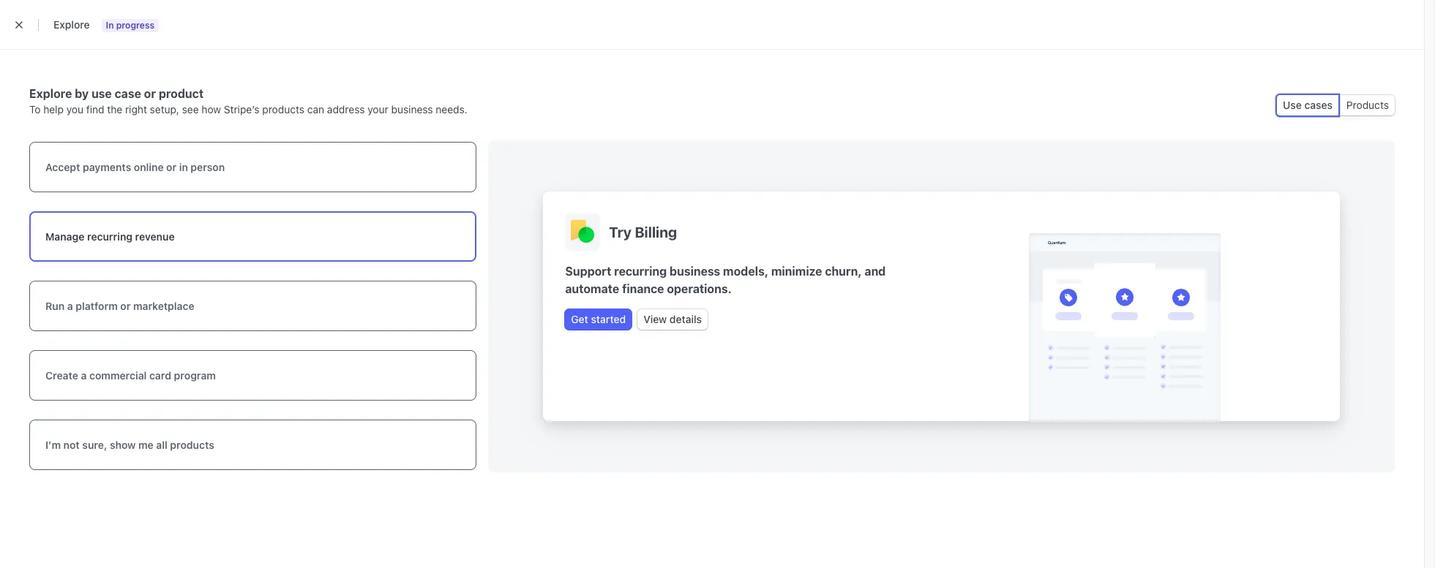 Task type: vqa. For each thing, say whether or not it's contained in the screenshot.
reconciliation
no



Task type: locate. For each thing, give the bounding box(es) containing it.
billing inside "link"
[[434, 40, 464, 53]]

0 horizontal spatial billing
[[434, 40, 464, 53]]

products left billing "link"
[[373, 40, 417, 53]]

cases
[[1304, 99, 1332, 111]]

explore for explore by use case or product to help you find the right setup, see how stripe's products can address your business needs.
[[29, 87, 72, 100]]

or right platform
[[120, 300, 131, 312]]

business right your on the top left of page
[[391, 103, 433, 116]]

your
[[368, 103, 388, 116]]

platform
[[76, 300, 118, 312]]

products for products "link"
[[373, 40, 417, 53]]

setup,
[[150, 103, 179, 116]]

customers link
[[296, 38, 363, 56]]

1 horizontal spatial business
[[670, 265, 720, 278]]

explore left in
[[53, 18, 90, 31]]

a
[[67, 300, 73, 312], [81, 369, 87, 382]]

new brand button
[[123, 6, 210, 26]]

0 vertical spatial or
[[144, 87, 156, 100]]

0 horizontal spatial products
[[373, 40, 417, 53]]

explore up help
[[29, 87, 72, 100]]

recurring right manage
[[87, 231, 133, 243]]

marketplace
[[133, 300, 194, 312]]

products right "cases"
[[1346, 99, 1389, 111]]

models,
[[723, 265, 768, 278]]

explore
[[53, 18, 90, 31], [29, 87, 72, 100]]

business
[[391, 103, 433, 116], [670, 265, 720, 278]]

use
[[92, 87, 112, 100]]

0 horizontal spatial a
[[67, 300, 73, 312]]

me
[[138, 439, 153, 451]]

started
[[591, 313, 626, 326]]

2 horizontal spatial or
[[166, 161, 177, 174]]

accept payments online or in person
[[45, 161, 225, 174]]

or for in
[[166, 161, 177, 174]]

a right run
[[67, 300, 73, 312]]

recurring
[[87, 231, 133, 243], [614, 265, 667, 278]]

1 vertical spatial products
[[1346, 99, 1389, 111]]

by
[[75, 87, 89, 100]]

0 horizontal spatial business
[[391, 103, 433, 116]]

run a platform or marketplace button
[[29, 279, 477, 334]]

or inside button
[[120, 300, 131, 312]]

1 horizontal spatial products
[[1346, 99, 1389, 111]]

1 horizontal spatial products
[[262, 103, 304, 116]]

billing link
[[427, 38, 471, 56]]

in
[[106, 20, 114, 31]]

1 vertical spatial billing
[[635, 224, 677, 240]]

customers
[[303, 40, 356, 53]]

0 vertical spatial explore
[[53, 18, 90, 31]]

0 horizontal spatial or
[[120, 300, 131, 312]]

or inside button
[[166, 161, 177, 174]]

find
[[86, 103, 104, 116]]

products
[[373, 40, 417, 53], [1346, 99, 1389, 111]]

recurring up finance on the left of the page
[[614, 265, 667, 278]]

1 horizontal spatial a
[[81, 369, 87, 382]]

0 horizontal spatial products
[[170, 439, 214, 451]]

get started
[[571, 313, 626, 326]]

1 vertical spatial or
[[166, 161, 177, 174]]

0 vertical spatial billing
[[434, 40, 464, 53]]

payments
[[83, 161, 131, 174]]

1 horizontal spatial or
[[144, 87, 156, 100]]

0 vertical spatial products
[[373, 40, 417, 53]]

brand
[[170, 11, 196, 22]]

or
[[144, 87, 156, 100], [166, 161, 177, 174], [120, 300, 131, 312]]

products inside explore by use case or product to help you find the right setup, see how stripe's products can address your business needs.
[[262, 103, 304, 116]]

manage
[[45, 231, 84, 243]]

a inside button
[[81, 369, 87, 382]]

1 vertical spatial explore
[[29, 87, 72, 100]]

address
[[327, 103, 365, 116]]

1 vertical spatial business
[[670, 265, 720, 278]]

connect
[[537, 40, 578, 53]]

more button
[[588, 38, 642, 56]]

products link
[[366, 38, 424, 56]]

finance
[[622, 282, 664, 296]]

recurring inside button
[[87, 231, 133, 243]]

business up operations.
[[670, 265, 720, 278]]

0 vertical spatial products
[[262, 103, 304, 116]]

explore for explore
[[53, 18, 90, 31]]

person
[[191, 161, 225, 174]]

0 vertical spatial recurring
[[87, 231, 133, 243]]

billing
[[434, 40, 464, 53], [635, 224, 677, 240]]

commercial
[[89, 369, 147, 382]]

products inside button
[[1346, 99, 1389, 111]]

or left in on the left of page
[[166, 161, 177, 174]]

products
[[262, 103, 304, 116], [170, 439, 214, 451]]

1 horizontal spatial recurring
[[614, 265, 667, 278]]

1 vertical spatial products
[[170, 439, 214, 451]]

billing right try
[[635, 224, 677, 240]]

2 vertical spatial or
[[120, 300, 131, 312]]

developers link
[[1120, 38, 1189, 56]]

view
[[643, 313, 667, 326]]

more
[[596, 40, 620, 53]]

1 vertical spatial recurring
[[614, 265, 667, 278]]

recurring inside support recurring business models, minimize churn, and automate finance operations.
[[614, 265, 667, 278]]

run a platform or marketplace
[[45, 300, 194, 312]]

a inside button
[[67, 300, 73, 312]]

1 vertical spatial a
[[81, 369, 87, 382]]

developers
[[1127, 40, 1182, 53]]

products inside button
[[170, 439, 214, 451]]

0 vertical spatial business
[[391, 103, 433, 116]]

and
[[865, 265, 886, 278]]

payments link
[[169, 38, 231, 56]]

operations.
[[667, 282, 732, 296]]

use
[[1283, 99, 1302, 111]]

explore inside explore by use case or product to help you find the right setup, see how stripe's products can address your business needs.
[[29, 87, 72, 100]]

product
[[159, 87, 204, 100]]

revenue
[[135, 231, 175, 243]]

0 horizontal spatial recurring
[[87, 231, 133, 243]]

get started link
[[565, 310, 632, 330]]

or up right
[[144, 87, 156, 100]]

a for create
[[81, 369, 87, 382]]

0 vertical spatial a
[[67, 300, 73, 312]]

use cases
[[1283, 99, 1332, 111]]

a right create
[[81, 369, 87, 382]]

billing left reports on the top left of the page
[[434, 40, 464, 53]]

products left can on the left top of the page
[[262, 103, 304, 116]]

see
[[182, 103, 199, 116]]

churn,
[[825, 265, 862, 278]]

new
[[149, 11, 168, 22]]

to
[[29, 103, 41, 116]]

view details
[[643, 313, 702, 326]]

products inside "link"
[[373, 40, 417, 53]]

products right all
[[170, 439, 214, 451]]



Task type: describe. For each thing, give the bounding box(es) containing it.
new brand
[[149, 11, 196, 22]]

1 horizontal spatial billing
[[635, 224, 677, 240]]

how
[[202, 103, 221, 116]]

or for marketplace
[[120, 300, 131, 312]]

create
[[45, 369, 78, 382]]

card
[[149, 369, 171, 382]]

i'm not sure, show me all products button
[[29, 418, 477, 473]]

run
[[45, 300, 65, 312]]

online
[[134, 161, 164, 174]]

minimize
[[771, 265, 822, 278]]

view details button
[[638, 310, 708, 330]]

test mode
[[1198, 40, 1248, 53]]

use cases button
[[1277, 95, 1338, 116]]

try billing
[[609, 224, 677, 240]]

home
[[130, 40, 159, 53]]

mode
[[1221, 40, 1248, 53]]

i'm not sure, show me all products
[[45, 439, 214, 451]]

recurring for support
[[614, 265, 667, 278]]

payments
[[176, 40, 224, 53]]

program
[[174, 369, 216, 382]]

explore by use case or product to help you find the right setup, see how stripe's products can address your business needs.
[[29, 87, 467, 116]]

create a commercial card program
[[45, 369, 216, 382]]

automate
[[565, 282, 619, 296]]

a for run
[[67, 300, 73, 312]]

can
[[307, 103, 324, 116]]

case
[[115, 87, 141, 100]]

reports
[[482, 40, 520, 53]]

business inside explore by use case or product to help you find the right setup, see how stripe's products can address your business needs.
[[391, 103, 433, 116]]

products for products button
[[1346, 99, 1389, 111]]

try
[[609, 224, 632, 240]]

right
[[125, 103, 147, 116]]

the
[[107, 103, 122, 116]]

not
[[63, 439, 80, 451]]

recurring for manage
[[87, 231, 133, 243]]

in
[[179, 161, 188, 174]]

support recurring business models, minimize churn, and automate finance operations.
[[565, 265, 886, 296]]

needs.
[[436, 103, 467, 116]]

you
[[66, 103, 83, 116]]

accept
[[45, 161, 80, 174]]

home link
[[123, 38, 166, 56]]

accept payments online or in person button
[[29, 141, 477, 195]]

support
[[565, 265, 611, 278]]

or inside explore by use case or product to help you find the right setup, see how stripe's products can address your business needs.
[[144, 87, 156, 100]]

details
[[670, 313, 702, 326]]

get
[[571, 313, 588, 326]]

create a commercial card program button
[[29, 349, 477, 403]]

in progress
[[106, 20, 154, 31]]

connect link
[[530, 38, 585, 56]]

sure,
[[82, 439, 107, 451]]

balances link
[[234, 38, 293, 56]]

progress
[[116, 20, 154, 31]]

business inside support recurring business models, minimize churn, and automate finance operations.
[[670, 265, 720, 278]]

manage recurring revenue
[[45, 231, 175, 243]]

stripe's
[[224, 103, 259, 116]]

show
[[110, 439, 136, 451]]

i'm
[[45, 439, 61, 451]]

manage recurring revenue button
[[29, 210, 477, 265]]

products button
[[1341, 95, 1395, 116]]

reports link
[[474, 38, 527, 56]]

test
[[1198, 40, 1218, 53]]

balances
[[242, 40, 285, 53]]

help
[[43, 103, 64, 116]]

all
[[156, 439, 167, 451]]



